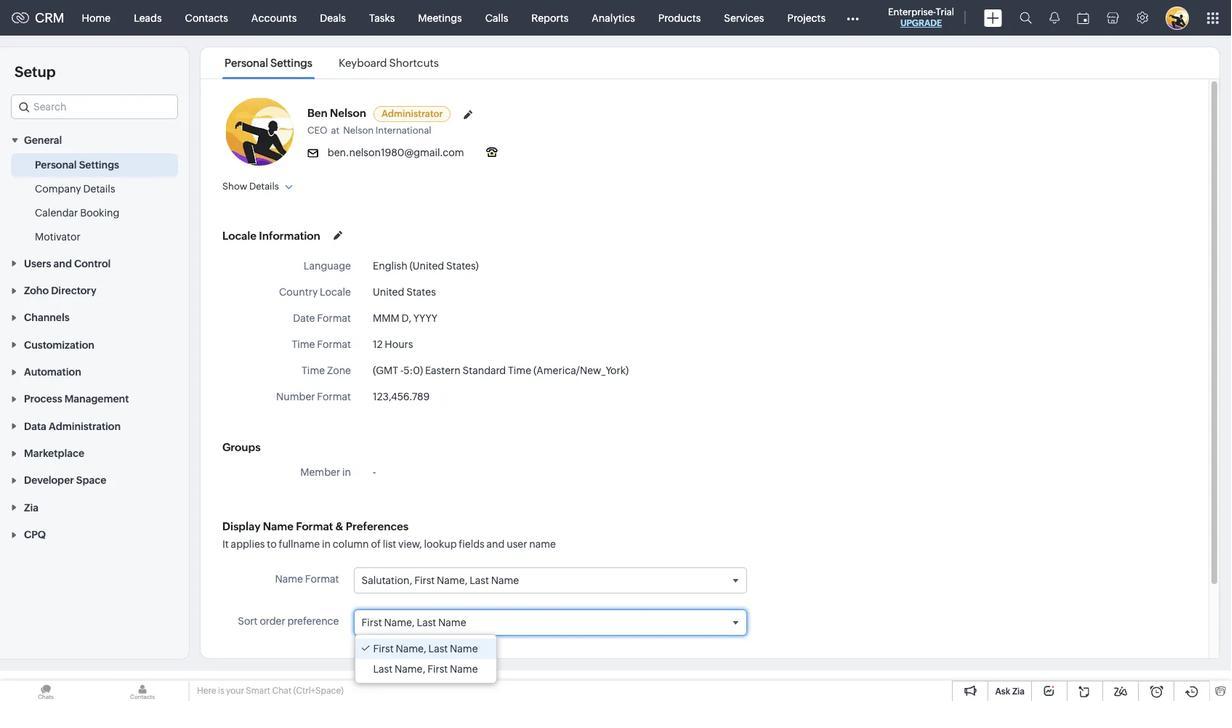 Task type: vqa. For each thing, say whether or not it's contained in the screenshot.


Task type: locate. For each thing, give the bounding box(es) containing it.
ceo at nelson international
[[308, 125, 432, 136]]

states
[[407, 287, 436, 298]]

yyyy
[[414, 313, 438, 324]]

personal settings link down 'accounts'
[[223, 57, 315, 69]]

time format
[[292, 339, 351, 351]]

zoho directory
[[24, 285, 96, 297]]

format for name
[[305, 574, 339, 585]]

settings
[[271, 57, 313, 69], [79, 160, 119, 171]]

calendar image
[[1078, 12, 1090, 24]]

in
[[343, 467, 351, 479], [322, 539, 331, 551]]

0 horizontal spatial and
[[53, 258, 72, 270]]

1 vertical spatial personal settings
[[35, 160, 119, 171]]

1 horizontal spatial personal settings
[[225, 57, 313, 69]]

0 horizontal spatial in
[[322, 539, 331, 551]]

zia inside dropdown button
[[24, 502, 38, 514]]

last
[[470, 575, 489, 587], [417, 618, 436, 629], [429, 644, 448, 656], [373, 664, 393, 676]]

1 horizontal spatial personal
[[225, 57, 268, 69]]

0 horizontal spatial details
[[83, 184, 115, 195]]

calls link
[[474, 0, 520, 35]]

1 vertical spatial -
[[373, 467, 376, 479]]

projects
[[788, 12, 826, 24]]

locale down language
[[320, 287, 351, 298]]

information
[[259, 229, 321, 242]]

details right show
[[249, 181, 279, 192]]

0 vertical spatial -
[[401, 365, 404, 377]]

format up the fullname
[[296, 521, 333, 533]]

details for show details
[[249, 181, 279, 192]]

projects link
[[776, 0, 838, 35]]

search element
[[1012, 0, 1041, 36]]

tree
[[355, 636, 496, 684]]

nelson up at
[[330, 107, 366, 119]]

signals image
[[1050, 12, 1060, 24]]

first name, last name
[[362, 618, 467, 629], [373, 644, 478, 656]]

general region
[[0, 154, 189, 250]]

developer space button
[[0, 467, 189, 494]]

settings down general dropdown button
[[79, 160, 119, 171]]

0 horizontal spatial locale
[[223, 229, 257, 242]]

0 horizontal spatial personal settings link
[[35, 158, 119, 173]]

name
[[263, 521, 294, 533], [275, 574, 303, 585], [491, 575, 519, 587], [439, 618, 467, 629], [450, 644, 478, 656], [450, 664, 478, 676]]

personal settings link
[[223, 57, 315, 69], [35, 158, 119, 173]]

1 horizontal spatial and
[[487, 539, 505, 551]]

format
[[317, 313, 351, 324], [317, 339, 351, 351], [317, 391, 351, 403], [296, 521, 333, 533], [305, 574, 339, 585]]

0 vertical spatial in
[[343, 467, 351, 479]]

name inside salutation, first name, last name field
[[491, 575, 519, 587]]

time right standard
[[508, 365, 532, 377]]

0 vertical spatial settings
[[271, 57, 313, 69]]

and left the user at the bottom of the page
[[487, 539, 505, 551]]

locale down show
[[223, 229, 257, 242]]

- right member in
[[373, 467, 376, 479]]

personal settings
[[225, 57, 313, 69], [35, 160, 119, 171]]

Search text field
[[12, 95, 177, 119]]

settings down accounts link
[[271, 57, 313, 69]]

analytics
[[592, 12, 635, 24]]

users and control button
[[0, 250, 189, 277]]

time left the zone
[[302, 365, 325, 377]]

calendar
[[35, 208, 78, 219]]

in right member
[[343, 467, 351, 479]]

leads link
[[122, 0, 174, 35]]

nelson right at
[[343, 125, 374, 136]]

column
[[333, 539, 369, 551]]

number format
[[276, 391, 351, 403]]

list
[[212, 47, 452, 79]]

language
[[304, 260, 351, 272]]

create menu element
[[976, 0, 1012, 35]]

contacts link
[[174, 0, 240, 35]]

marketplace
[[24, 448, 84, 460]]

- right (gmt
[[401, 365, 404, 377]]

administrator
[[382, 108, 443, 119]]

details inside company details link
[[83, 184, 115, 195]]

time down date
[[292, 339, 315, 351]]

5:0)
[[404, 365, 423, 377]]

deals
[[320, 12, 346, 24]]

here is your smart chat (ctrl+space)
[[197, 687, 344, 697]]

(gmt
[[373, 365, 399, 377]]

123,456.789
[[373, 391, 430, 403]]

english (united states)
[[373, 260, 479, 272]]

name
[[530, 539, 556, 551]]

0 vertical spatial and
[[53, 258, 72, 270]]

keyboard shortcuts link
[[337, 57, 441, 69]]

at
[[331, 125, 340, 136]]

contacts
[[185, 12, 228, 24]]

details
[[249, 181, 279, 192], [83, 184, 115, 195]]

crm
[[35, 10, 64, 25]]

1 horizontal spatial locale
[[320, 287, 351, 298]]

company
[[35, 184, 81, 195]]

reports link
[[520, 0, 581, 35]]

users
[[24, 258, 51, 270]]

1 vertical spatial personal settings link
[[35, 158, 119, 173]]

salutation,
[[362, 575, 413, 587]]

applies
[[231, 539, 265, 551]]

1 horizontal spatial personal settings link
[[223, 57, 315, 69]]

0 horizontal spatial settings
[[79, 160, 119, 171]]

trial
[[936, 7, 955, 17]]

0 vertical spatial locale
[[223, 229, 257, 242]]

first name, last name inside field
[[362, 618, 467, 629]]

0 vertical spatial first name, last name
[[362, 618, 467, 629]]

signals element
[[1041, 0, 1069, 36]]

hours
[[385, 339, 413, 351]]

and
[[53, 258, 72, 270], [487, 539, 505, 551]]

zia right "ask"
[[1013, 687, 1025, 697]]

profile image
[[1166, 6, 1190, 29]]

personal
[[225, 57, 268, 69], [35, 160, 77, 171]]

marketplace button
[[0, 440, 189, 467]]

enterprise-trial upgrade
[[889, 7, 955, 28]]

name, inside salutation, first name, last name field
[[437, 575, 468, 587]]

profile element
[[1158, 0, 1198, 35]]

personal up company
[[35, 160, 77, 171]]

0 vertical spatial personal settings link
[[223, 57, 315, 69]]

zone
[[327, 365, 351, 377]]

1 vertical spatial zia
[[1013, 687, 1025, 697]]

personal settings down 'accounts'
[[225, 57, 313, 69]]

contacts image
[[97, 681, 188, 702]]

company details link
[[35, 182, 115, 197]]

first inside field
[[362, 618, 382, 629]]

smart
[[246, 687, 271, 697]]

format up the zone
[[317, 339, 351, 351]]

time zone
[[302, 365, 351, 377]]

1 vertical spatial locale
[[320, 287, 351, 298]]

list containing personal settings
[[212, 47, 452, 79]]

display
[[223, 521, 261, 533]]

0 horizontal spatial zia
[[24, 502, 38, 514]]

ben.nelson1980@gmail.com
[[328, 147, 464, 159]]

personal settings link up company details
[[35, 158, 119, 173]]

motivator link
[[35, 230, 80, 245]]

format up time format
[[317, 313, 351, 324]]

name format
[[275, 574, 339, 585]]

here
[[197, 687, 216, 697]]

and right users on the top left
[[53, 258, 72, 270]]

personal down 'accounts'
[[225, 57, 268, 69]]

0 horizontal spatial -
[[373, 467, 376, 479]]

number
[[276, 391, 315, 403]]

in inside display name format & preferences it applies to fullname in column of list view, lookup fields and user name
[[322, 539, 331, 551]]

details for company details
[[83, 184, 115, 195]]

1 horizontal spatial zia
[[1013, 687, 1025, 697]]

personal settings up company details
[[35, 160, 119, 171]]

1 vertical spatial and
[[487, 539, 505, 551]]

0 vertical spatial zia
[[24, 502, 38, 514]]

0 vertical spatial personal settings
[[225, 57, 313, 69]]

None field
[[11, 95, 178, 119]]

view,
[[399, 539, 422, 551]]

analytics link
[[581, 0, 647, 35]]

crm link
[[12, 10, 64, 25]]

0 horizontal spatial personal settings
[[35, 160, 119, 171]]

format down the fullname
[[305, 574, 339, 585]]

personal settings link for company details link
[[35, 158, 119, 173]]

zoho directory button
[[0, 277, 189, 304]]

first name, last name inside tree
[[373, 644, 478, 656]]

reports
[[532, 12, 569, 24]]

calendar booking link
[[35, 206, 119, 221]]

1 horizontal spatial details
[[249, 181, 279, 192]]

in left column
[[322, 539, 331, 551]]

1 vertical spatial settings
[[79, 160, 119, 171]]

member in
[[301, 467, 351, 479]]

last name, first name
[[373, 664, 478, 676]]

1 vertical spatial first name, last name
[[373, 644, 478, 656]]

and inside dropdown button
[[53, 258, 72, 270]]

1 vertical spatial in
[[322, 539, 331, 551]]

1 vertical spatial personal
[[35, 160, 77, 171]]

zia up cpq
[[24, 502, 38, 514]]

sort
[[238, 616, 258, 628]]

details up 'booking'
[[83, 184, 115, 195]]

first name, last name for the first name, last name field
[[362, 618, 467, 629]]

format down the zone
[[317, 391, 351, 403]]

it
[[223, 539, 229, 551]]

time for time format
[[292, 339, 315, 351]]

mmm
[[373, 313, 400, 324]]

&
[[336, 521, 344, 533]]

eastern
[[425, 365, 461, 377]]

fields
[[459, 539, 485, 551]]

chat
[[272, 687, 292, 697]]

0 horizontal spatial personal
[[35, 160, 77, 171]]

1 horizontal spatial settings
[[271, 57, 313, 69]]



Task type: describe. For each thing, give the bounding box(es) containing it.
process management
[[24, 394, 129, 405]]

tree containing first name, last name
[[355, 636, 496, 684]]

country locale
[[279, 287, 351, 298]]

last inside field
[[470, 575, 489, 587]]

groups
[[223, 441, 261, 454]]

1 horizontal spatial -
[[401, 365, 404, 377]]

ben nelson
[[308, 107, 366, 119]]

personal settings inside list
[[225, 57, 313, 69]]

and inside display name format & preferences it applies to fullname in column of list view, lookup fields and user name
[[487, 539, 505, 551]]

zia button
[[0, 494, 189, 521]]

keyboard shortcuts
[[339, 57, 439, 69]]

1 vertical spatial nelson
[[343, 125, 374, 136]]

meetings link
[[407, 0, 474, 35]]

customization button
[[0, 331, 189, 358]]

ben
[[308, 107, 328, 119]]

name inside the first name, last name field
[[439, 618, 467, 629]]

d,
[[402, 313, 412, 324]]

english
[[373, 260, 408, 272]]

automation
[[24, 367, 81, 378]]

channels
[[24, 312, 70, 324]]

standard
[[463, 365, 506, 377]]

settings inside general region
[[79, 160, 119, 171]]

Other Modules field
[[838, 6, 869, 29]]

last inside field
[[417, 618, 436, 629]]

display name format & preferences it applies to fullname in column of list view, lookup fields and user name
[[223, 521, 556, 551]]

0 vertical spatial personal
[[225, 57, 268, 69]]

general
[[24, 135, 62, 146]]

format inside display name format & preferences it applies to fullname in column of list view, lookup fields and user name
[[296, 521, 333, 533]]

process
[[24, 394, 62, 405]]

zoho
[[24, 285, 49, 297]]

first name, last name for tree containing first name, last name
[[373, 644, 478, 656]]

accounts
[[252, 12, 297, 24]]

nelson international link
[[343, 125, 435, 136]]

general button
[[0, 127, 189, 154]]

name, inside the first name, last name field
[[384, 618, 415, 629]]

data administration button
[[0, 413, 189, 440]]

booking
[[80, 208, 119, 219]]

create menu image
[[985, 9, 1003, 27]]

(america/new_york)
[[534, 365, 629, 377]]

First Name, Last Name field
[[355, 611, 747, 636]]

salutation, first name, last name
[[362, 575, 519, 587]]

space
[[76, 475, 107, 487]]

locale information
[[223, 229, 321, 242]]

chats image
[[0, 681, 92, 702]]

management
[[64, 394, 129, 405]]

0 vertical spatial nelson
[[330, 107, 366, 119]]

date
[[293, 313, 315, 324]]

ask
[[996, 687, 1011, 697]]

enterprise-
[[889, 7, 936, 17]]

settings inside list
[[271, 57, 313, 69]]

home link
[[70, 0, 122, 35]]

Salutation, First Name, Last Name field
[[355, 569, 747, 594]]

your
[[226, 687, 244, 697]]

personal settings link for keyboard shortcuts link
[[223, 57, 315, 69]]

time for time zone
[[302, 365, 325, 377]]

united
[[373, 287, 405, 298]]

is
[[218, 687, 224, 697]]

format for date
[[317, 313, 351, 324]]

home
[[82, 12, 111, 24]]

control
[[74, 258, 111, 270]]

developer space
[[24, 475, 107, 487]]

personal settings inside general region
[[35, 160, 119, 171]]

leads
[[134, 12, 162, 24]]

search image
[[1020, 12, 1033, 24]]

shortcuts
[[389, 57, 439, 69]]

calendar booking
[[35, 208, 119, 219]]

format for time
[[317, 339, 351, 351]]

of
[[371, 539, 381, 551]]

automation button
[[0, 358, 189, 385]]

sort order preference
[[238, 616, 339, 628]]

mmm d, yyyy
[[373, 313, 438, 324]]

(gmt -5:0) eastern standard time (america/new_york)
[[373, 365, 629, 377]]

accounts link
[[240, 0, 309, 35]]

date format
[[293, 313, 351, 324]]

preferences
[[346, 521, 409, 533]]

format for number
[[317, 391, 351, 403]]

setup
[[15, 63, 56, 80]]

developer
[[24, 475, 74, 487]]

data administration
[[24, 421, 121, 433]]

services
[[725, 12, 765, 24]]

users and control
[[24, 258, 111, 270]]

cpq button
[[0, 521, 189, 548]]

(ctrl+space)
[[293, 687, 344, 697]]

12 hours
[[373, 339, 413, 351]]

name inside display name format & preferences it applies to fullname in column of list view, lookup fields and user name
[[263, 521, 294, 533]]

list
[[383, 539, 397, 551]]

first inside field
[[415, 575, 435, 587]]

1 horizontal spatial in
[[343, 467, 351, 479]]

tasks link
[[358, 0, 407, 35]]

customization
[[24, 339, 95, 351]]

to
[[267, 539, 277, 551]]

personal inside general region
[[35, 160, 77, 171]]

cpq
[[24, 530, 46, 541]]

country
[[279, 287, 318, 298]]

user
[[507, 539, 528, 551]]



